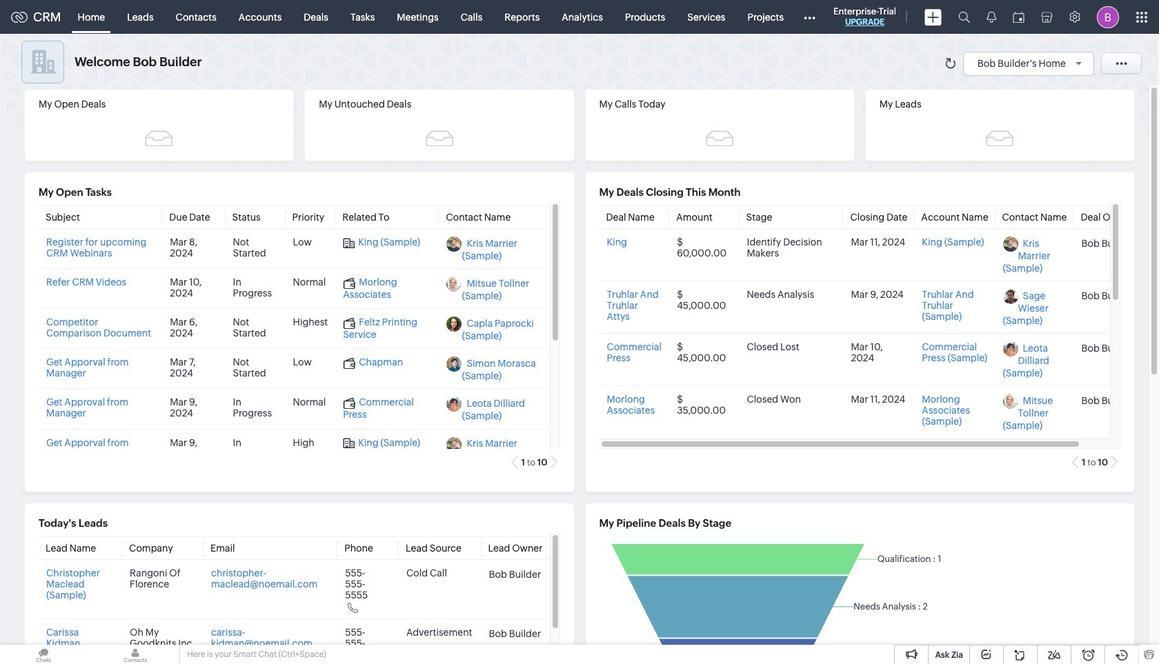 Task type: describe. For each thing, give the bounding box(es) containing it.
calendar image
[[1013, 11, 1025, 22]]

signals image
[[987, 11, 997, 23]]

logo image
[[11, 11, 28, 22]]

search image
[[959, 11, 970, 23]]

create menu element
[[917, 0, 950, 33]]

contacts image
[[92, 645, 179, 665]]

profile element
[[1089, 0, 1128, 33]]

Other Modules field
[[795, 6, 825, 28]]



Task type: locate. For each thing, give the bounding box(es) containing it.
create menu image
[[925, 9, 942, 25]]

chats image
[[0, 645, 87, 665]]

profile image
[[1097, 6, 1120, 28]]

search element
[[950, 0, 979, 34]]

signals element
[[979, 0, 1005, 34]]



Task type: vqa. For each thing, say whether or not it's contained in the screenshot.
1st Create from the left
no



